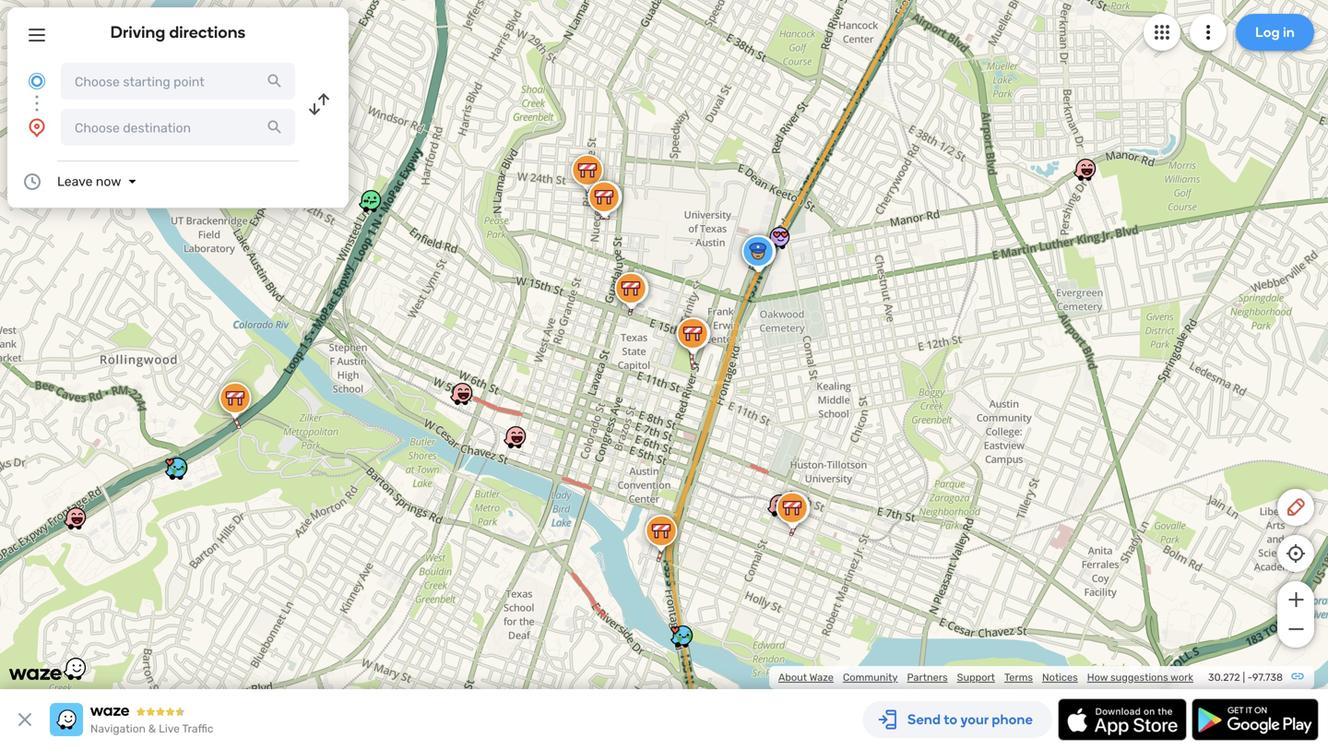 Task type: locate. For each thing, give the bounding box(es) containing it.
zoom out image
[[1285, 618, 1308, 640]]

30.272 | -97.738
[[1209, 671, 1283, 684]]

|
[[1243, 671, 1246, 684]]

partners
[[907, 671, 948, 684]]

zoom in image
[[1285, 589, 1308, 611]]

notices
[[1043, 671, 1078, 684]]

30.272
[[1209, 671, 1241, 684]]

Choose destination text field
[[61, 109, 295, 146]]

community link
[[843, 671, 898, 684]]

how
[[1088, 671, 1108, 684]]

driving directions
[[110, 22, 246, 42]]

navigation
[[90, 722, 146, 735]]

terms
[[1005, 671, 1033, 684]]

community
[[843, 671, 898, 684]]

-
[[1248, 671, 1253, 684]]

navigation & live traffic
[[90, 722, 214, 735]]

Choose starting point text field
[[61, 63, 295, 100]]

location image
[[26, 116, 48, 138]]

leave now
[[57, 174, 121, 189]]



Task type: vqa. For each thing, say whether or not it's contained in the screenshot.
the 97.738
yes



Task type: describe. For each thing, give the bounding box(es) containing it.
about waze link
[[779, 671, 834, 684]]

about waze community partners support terms notices how suggestions work
[[779, 671, 1194, 684]]

notices link
[[1043, 671, 1078, 684]]

current location image
[[26, 70, 48, 92]]

traffic
[[182, 722, 214, 735]]

now
[[96, 174, 121, 189]]

terms link
[[1005, 671, 1033, 684]]

live
[[159, 722, 180, 735]]

work
[[1171, 671, 1194, 684]]

link image
[[1291, 669, 1306, 684]]

driving
[[110, 22, 166, 42]]

partners link
[[907, 671, 948, 684]]

how suggestions work link
[[1088, 671, 1194, 684]]

waze
[[810, 671, 834, 684]]

97.738
[[1253, 671, 1283, 684]]

clock image
[[21, 171, 43, 193]]

support link
[[957, 671, 996, 684]]

support
[[957, 671, 996, 684]]

suggestions
[[1111, 671, 1169, 684]]

x image
[[14, 709, 36, 731]]

&
[[148, 722, 156, 735]]

pencil image
[[1285, 496, 1307, 519]]

leave
[[57, 174, 93, 189]]

about
[[779, 671, 807, 684]]

directions
[[169, 22, 246, 42]]



